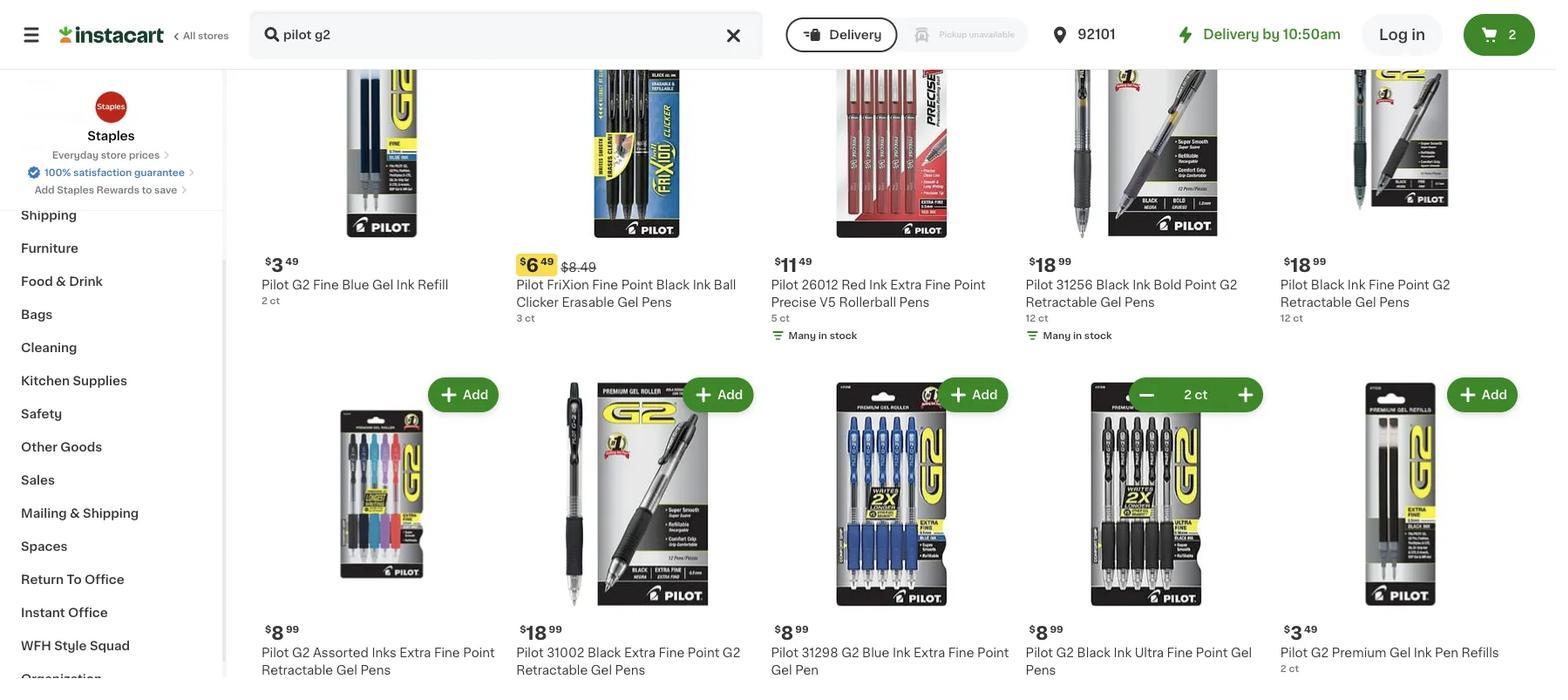 Task type: vqa. For each thing, say whether or not it's contained in the screenshot.
Inks
yes



Task type: locate. For each thing, give the bounding box(es) containing it.
stock down v5
[[830, 331, 857, 340]]

pilot for pilot 31298 g2 blue ink extra fine point gel pen
[[771, 647, 799, 659]]

kitchen supplies
[[21, 375, 127, 387]]

all
[[183, 31, 196, 41]]

pens inside pilot 26012 red ink extra fine point precise v5 rollerball pens 5 ct
[[900, 296, 930, 309]]

point inside pilot 31298 g2 blue ink extra fine point gel pen
[[978, 647, 1009, 659]]

$ for pilot 31002 black extra fine point g2 retractable gel pens
[[520, 625, 526, 634]]

instant
[[21, 607, 65, 619]]

3 $ 8 99 from the left
[[1030, 624, 1064, 642]]

1 horizontal spatial $ 3 49
[[1284, 624, 1318, 642]]

staples inside add staples rewards to save link
[[57, 185, 94, 195]]

8 for pilot 31298 g2 blue ink extra fine point gel pen
[[781, 624, 794, 642]]

ink
[[397, 279, 415, 291], [870, 279, 888, 291], [693, 279, 711, 291], [1133, 279, 1151, 291], [1348, 279, 1366, 291], [893, 647, 911, 659], [1114, 647, 1132, 659], [1414, 647, 1432, 659]]

2 button
[[1464, 14, 1536, 56]]

extra inside pilot 31002 black extra fine point g2 retractable gel pens
[[624, 647, 656, 659]]

pens
[[900, 296, 930, 309], [642, 296, 672, 309], [1125, 296, 1155, 309], [1380, 296, 1410, 309], [361, 665, 391, 677], [615, 665, 646, 677], [1026, 665, 1056, 677]]

& right food
[[56, 276, 66, 288]]

2 12 from the left
[[1281, 313, 1291, 323]]

1 horizontal spatial pen
[[1435, 647, 1459, 659]]

g2 inside pilot g2 fine blue gel ink refill 2 ct
[[292, 279, 310, 291]]

spaces link
[[10, 530, 212, 563]]

$ for pilot 31256 black ink bold point g2 retractable gel pens
[[1030, 257, 1036, 266]]

pilot for pilot g2 premium gel ink pen refills 2 ct
[[1281, 647, 1308, 659]]

office
[[85, 574, 124, 586], [68, 607, 108, 619]]

ink inside pilot g2 black ink ultra fine point gel pens
[[1114, 647, 1132, 659]]

1 horizontal spatial stock
[[1085, 331, 1112, 340]]

supplies for school supplies
[[67, 143, 122, 155]]

1 horizontal spatial 12
[[1281, 313, 1291, 323]]

0 vertical spatial shipping
[[21, 209, 77, 222]]

pilot inside pilot black ink fine point g2 retractable gel pens 12 ct
[[1281, 279, 1308, 291]]

pilot inside pilot 31256 black ink bold point g2 retractable gel pens 12 ct
[[1026, 279, 1053, 291]]

spaces
[[21, 541, 68, 553]]

2 inside pilot g2 fine blue gel ink refill 2 ct
[[262, 296, 268, 305]]

pilot for pilot g2 fine blue gel ink refill 2 ct
[[262, 279, 289, 291]]

mailing & shipping
[[21, 508, 139, 520]]

in inside button
[[1412, 27, 1426, 42]]

stock for 11
[[830, 331, 857, 340]]

18 for pilot 31002 black extra fine point g2 retractable gel pens
[[526, 624, 547, 642]]

refill
[[418, 279, 448, 291]]

office up wfh style squad
[[68, 607, 108, 619]]

pen inside the pilot g2 premium gel ink pen refills 2 ct
[[1435, 647, 1459, 659]]

2
[[1509, 29, 1517, 41], [262, 296, 268, 305], [1185, 389, 1192, 401], [1281, 664, 1287, 674]]

ink inside pilot 31298 g2 blue ink extra fine point gel pen
[[893, 647, 911, 659]]

g2 inside pilot black ink fine point g2 retractable gel pens 12 ct
[[1433, 279, 1451, 291]]

0 horizontal spatial pen
[[795, 665, 819, 677]]

black inside pilot g2 black ink ultra fine point gel pens
[[1077, 647, 1111, 659]]

pilot inside pilot g2 black ink ultra fine point gel pens
[[1026, 647, 1053, 659]]

blue right 31298 on the bottom right of the page
[[863, 647, 890, 659]]

in inside product group
[[819, 331, 828, 340]]

49 right 11
[[799, 257, 812, 266]]

stock
[[830, 331, 857, 340], [1085, 331, 1112, 340]]

2 horizontal spatial 8
[[1036, 624, 1049, 642]]

0 horizontal spatial delivery
[[830, 29, 882, 41]]

pilot inside pilot 31298 g2 blue ink extra fine point gel pen
[[771, 647, 799, 659]]

pilot inside $ 6 49 $8.49 pilot frixion fine point black ink ball clicker erasable gel pens 3 ct
[[516, 279, 544, 291]]

0 horizontal spatial &
[[56, 276, 66, 288]]

add for pilot g2 premium gel ink pen refills
[[1482, 389, 1508, 401]]

fine inside pilot g2 assorted inks extra fine point retractable gel pens
[[434, 647, 460, 659]]

printer supplies
[[21, 110, 121, 122]]

2 horizontal spatial $ 8 99
[[1030, 624, 1064, 642]]

in
[[1412, 27, 1426, 42], [819, 331, 828, 340], [1073, 331, 1082, 340]]

$ for pilot 31298 g2 blue ink extra fine point gel pen
[[775, 625, 781, 634]]

retractable inside pilot g2 assorted inks extra fine point retractable gel pens
[[262, 665, 333, 677]]

2 vertical spatial supplies
[[73, 375, 127, 387]]

1 vertical spatial shipping
[[83, 508, 139, 520]]

pilot inside pilot g2 assorted inks extra fine point retractable gel pens
[[262, 647, 289, 659]]

ink inside pilot black ink fine point g2 retractable gel pens 12 ct
[[1348, 279, 1366, 291]]

everyday store prices
[[52, 150, 160, 160]]

black
[[656, 279, 690, 291], [1096, 279, 1130, 291], [1311, 279, 1345, 291], [588, 647, 621, 659], [1077, 647, 1111, 659]]

goods
[[60, 441, 102, 453]]

49 up pilot g2 fine blue gel ink refill 2 ct
[[285, 257, 299, 266]]

1 12 from the left
[[1026, 313, 1036, 323]]

pen down 31298 on the bottom right of the page
[[795, 665, 819, 677]]

6
[[526, 256, 539, 274]]

1 vertical spatial pen
[[795, 665, 819, 677]]

3 for pilot g2 fine blue gel ink refill
[[272, 256, 284, 274]]

fine inside pilot black ink fine point g2 retractable gel pens 12 ct
[[1369, 279, 1395, 291]]

1 horizontal spatial delivery
[[1204, 28, 1260, 41]]

pilot for pilot g2 black ink ultra fine point gel pens
[[1026, 647, 1053, 659]]

$8.49
[[561, 261, 597, 274]]

$ 18 99 up 31002 at the bottom of page
[[520, 624, 562, 642]]

18 up pilot black ink fine point g2 retractable gel pens 12 ct at right top
[[1291, 256, 1312, 274]]

pilot inside pilot g2 fine blue gel ink refill 2 ct
[[262, 279, 289, 291]]

supplies for printer supplies
[[67, 110, 121, 122]]

service type group
[[786, 17, 1029, 52]]

many down precise
[[789, 331, 816, 340]]

staples down 100%
[[57, 185, 94, 195]]

8 for pilot g2 assorted inks extra fine point retractable gel pens
[[272, 624, 284, 642]]

1 many in stock from the left
[[789, 331, 857, 340]]

0 vertical spatial blue
[[342, 279, 369, 291]]

point inside pilot 26012 red ink extra fine point precise v5 rollerball pens 5 ct
[[954, 279, 986, 291]]

$6.49 original price: $8.49 element
[[516, 254, 757, 276]]

add button for pilot frixion fine point black ink ball clicker erasable gel pens
[[685, 11, 752, 42]]

12 inside pilot 31256 black ink bold point g2 retractable gel pens 12 ct
[[1026, 313, 1036, 323]]

shipping up the spaces link
[[83, 508, 139, 520]]

18 up 31256
[[1036, 256, 1057, 274]]

$ inside $ 11 49
[[775, 257, 781, 266]]

0 horizontal spatial in
[[819, 331, 828, 340]]

1 vertical spatial 3
[[516, 313, 523, 323]]

1 $ 8 99 from the left
[[265, 624, 299, 642]]

& inside mailing & shipping "link"
[[70, 508, 80, 520]]

49 inside $ 6 49 $8.49 pilot frixion fine point black ink ball clicker erasable gel pens 3 ct
[[541, 257, 554, 266]]

black inside pilot black ink fine point g2 retractable gel pens 12 ct
[[1311, 279, 1345, 291]]

0 horizontal spatial $ 18 99
[[520, 624, 562, 642]]

staples up everyday store prices link
[[88, 130, 135, 142]]

stock down pilot 31256 black ink bold point g2 retractable gel pens 12 ct in the right of the page
[[1085, 331, 1112, 340]]

10:50am
[[1284, 28, 1341, 41]]

3 inside $ 6 49 $8.49 pilot frixion fine point black ink ball clicker erasable gel pens 3 ct
[[516, 313, 523, 323]]

1 horizontal spatial many in stock
[[1044, 331, 1112, 340]]

bags
[[21, 309, 53, 321]]

0 horizontal spatial blue
[[342, 279, 369, 291]]

log in
[[1380, 27, 1426, 42]]

1 vertical spatial &
[[70, 508, 80, 520]]

refills
[[1462, 647, 1500, 659]]

3 8 from the left
[[1036, 624, 1049, 642]]

49 right the 6 at the left top of the page
[[541, 257, 554, 266]]

black for pilot 31002 black extra fine point g2 retractable gel pens
[[588, 647, 621, 659]]

blue left 'refill'
[[342, 279, 369, 291]]

assorted
[[313, 647, 369, 659]]

1 vertical spatial supplies
[[67, 143, 122, 155]]

2 horizontal spatial 3
[[1291, 624, 1303, 642]]

gel inside pilot g2 fine blue gel ink refill 2 ct
[[372, 279, 394, 291]]

0 horizontal spatial many
[[789, 331, 816, 340]]

1 stock from the left
[[830, 331, 857, 340]]

$ 18 99 up pilot black ink fine point g2 retractable gel pens 12 ct at right top
[[1284, 256, 1327, 274]]

many
[[789, 331, 816, 340], [1044, 331, 1071, 340]]

in down 31256
[[1073, 331, 1082, 340]]

pilot inside pilot 26012 red ink extra fine point precise v5 rollerball pens 5 ct
[[771, 279, 799, 291]]

1 horizontal spatial 18
[[1036, 256, 1057, 274]]

wfh style squad
[[21, 640, 130, 652]]

black inside pilot 31002 black extra fine point g2 retractable gel pens
[[588, 647, 621, 659]]

2 horizontal spatial in
[[1412, 27, 1426, 42]]

to
[[67, 574, 82, 586]]

electronics
[[21, 176, 92, 188]]

pen left refills at the bottom right of page
[[1435, 647, 1459, 659]]

fine inside pilot g2 black ink ultra fine point gel pens
[[1167, 647, 1193, 659]]

2 horizontal spatial $ 18 99
[[1284, 256, 1327, 274]]

delivery
[[1204, 28, 1260, 41], [830, 29, 882, 41]]

2 stock from the left
[[1085, 331, 1112, 340]]

1 horizontal spatial 3
[[516, 313, 523, 323]]

1 horizontal spatial 8
[[781, 624, 794, 642]]

& inside food & drink link
[[56, 276, 66, 288]]

$ 18 99
[[1030, 256, 1072, 274], [1284, 256, 1327, 274], [520, 624, 562, 642]]

$ 8 99 for pilot 31298 g2 blue ink extra fine point gel pen
[[775, 624, 809, 642]]

many in stock down v5
[[789, 331, 857, 340]]

0 horizontal spatial 8
[[272, 624, 284, 642]]

retractable
[[1026, 296, 1098, 309], [1281, 296, 1353, 309], [262, 665, 333, 677], [516, 665, 588, 677]]

1 vertical spatial blue
[[863, 647, 890, 659]]

0 horizontal spatial 3
[[272, 256, 284, 274]]

8
[[272, 624, 284, 642], [781, 624, 794, 642], [1036, 624, 1049, 642]]

add staples rewards to save link
[[35, 183, 188, 197]]

99
[[1059, 257, 1072, 266], [1313, 257, 1327, 266], [286, 625, 299, 634], [796, 625, 809, 634], [549, 625, 562, 634], [1050, 625, 1064, 634]]

pilot for pilot g2 assorted inks extra fine point retractable gel pens
[[262, 647, 289, 659]]

fine inside $ 6 49 $8.49 pilot frixion fine point black ink ball clicker erasable gel pens 3 ct
[[592, 279, 618, 291]]

bags link
[[10, 298, 212, 331]]

blue
[[342, 279, 369, 291], [863, 647, 890, 659]]

$ for pilot g2 black ink ultra fine point gel pens
[[1030, 625, 1036, 634]]

0 vertical spatial pen
[[1435, 647, 1459, 659]]

$ for pilot g2 assorted inks extra fine point retractable gel pens
[[265, 625, 272, 634]]

printer supplies link
[[10, 99, 212, 133]]

None search field
[[249, 10, 763, 59]]

pilot black ink fine point g2 retractable gel pens 12 ct
[[1281, 279, 1451, 323]]

add button for pilot g2 assorted inks extra fine point retractable gel pens
[[430, 379, 497, 411]]

add for pilot black ink fine point g2 retractable gel pens
[[1482, 21, 1508, 33]]

49 for pilot g2 fine blue gel ink refill
[[285, 257, 299, 266]]

clicker
[[516, 296, 559, 309]]

99 for pilot 31002 black extra fine point g2 retractable gel pens
[[549, 625, 562, 634]]

0 vertical spatial supplies
[[67, 110, 121, 122]]

49 for pilot 26012 red ink extra fine point precise v5 rollerball pens
[[799, 257, 812, 266]]

1 horizontal spatial shipping
[[83, 508, 139, 520]]

add button
[[685, 11, 752, 42], [940, 11, 1007, 42], [1194, 11, 1262, 42], [1449, 11, 1517, 42], [430, 379, 497, 411], [685, 379, 752, 411], [940, 379, 1007, 411], [1449, 379, 1517, 411]]

0 horizontal spatial 12
[[1026, 313, 1036, 323]]

2 ct
[[1185, 389, 1208, 401]]

retractable inside pilot black ink fine point g2 retractable gel pens 12 ct
[[1281, 296, 1353, 309]]

everyday
[[52, 150, 99, 160]]

& right mailing
[[70, 508, 80, 520]]

1 horizontal spatial blue
[[863, 647, 890, 659]]

extra
[[891, 279, 922, 291], [400, 647, 431, 659], [914, 647, 945, 659], [624, 647, 656, 659]]

18
[[1036, 256, 1057, 274], [1291, 256, 1312, 274], [526, 624, 547, 642]]

many in stock inside product group
[[789, 331, 857, 340]]

retractable inside pilot 31002 black extra fine point g2 retractable gel pens
[[516, 665, 588, 677]]

office inside 'link'
[[85, 574, 124, 586]]

many down 31256
[[1044, 331, 1071, 340]]

add for pilot 26012 red ink extra fine point precise v5 rollerball pens
[[973, 21, 998, 33]]

1 horizontal spatial $ 18 99
[[1030, 256, 1072, 274]]

many inside product group
[[789, 331, 816, 340]]

pens inside pilot g2 assorted inks extra fine point retractable gel pens
[[361, 665, 391, 677]]

many in stock down 31256
[[1044, 331, 1112, 340]]

black inside pilot 31256 black ink bold point g2 retractable gel pens 12 ct
[[1096, 279, 1130, 291]]

delivery button
[[786, 17, 898, 52]]

1 horizontal spatial $ 8 99
[[775, 624, 809, 642]]

ink inside pilot 31256 black ink bold point g2 retractable gel pens 12 ct
[[1133, 279, 1151, 291]]

2 horizontal spatial 18
[[1291, 256, 1312, 274]]

instant office
[[21, 607, 108, 619]]

retractable inside pilot 31256 black ink bold point g2 retractable gel pens 12 ct
[[1026, 296, 1098, 309]]

paper
[[21, 77, 58, 89]]

0 vertical spatial 3
[[272, 256, 284, 274]]

2 8 from the left
[[781, 624, 794, 642]]

pilot 26012 red ink extra fine point precise v5 rollerball pens 5 ct
[[771, 279, 986, 323]]

0 horizontal spatial $ 3 49
[[265, 256, 299, 274]]

electronics link
[[10, 166, 212, 199]]

$ 8 99
[[265, 624, 299, 642], [775, 624, 809, 642], [1030, 624, 1064, 642]]

supplies for kitchen supplies
[[73, 375, 127, 387]]

2 vertical spatial 3
[[1291, 624, 1303, 642]]

$ 18 99 for pilot 31002 black extra fine point g2 retractable gel pens
[[520, 624, 562, 642]]

office right to
[[85, 574, 124, 586]]

shipping up furniture
[[21, 209, 77, 222]]

18 up 31002 at the bottom of page
[[526, 624, 547, 642]]

shipping link
[[10, 199, 212, 232]]

in right 'log'
[[1412, 27, 1426, 42]]

delivery inside delivery by 10:50am link
[[1204, 28, 1260, 41]]

blue inside pilot g2 fine blue gel ink refill 2 ct
[[342, 279, 369, 291]]

paper link
[[10, 66, 212, 99]]

99 for pilot g2 assorted inks extra fine point retractable gel pens
[[286, 625, 299, 634]]

99 for pilot 31256 black ink bold point g2 retractable gel pens
[[1059, 257, 1072, 266]]

pilot inside pilot 31002 black extra fine point g2 retractable gel pens
[[516, 647, 544, 659]]

point
[[954, 279, 986, 291], [621, 279, 653, 291], [1185, 279, 1217, 291], [1398, 279, 1430, 291], [463, 647, 495, 659], [978, 647, 1009, 659], [688, 647, 720, 659], [1196, 647, 1228, 659]]

1 horizontal spatial many
[[1044, 331, 1071, 340]]

prices
[[129, 150, 160, 160]]

shipping inside "link"
[[83, 508, 139, 520]]

gel inside pilot g2 assorted inks extra fine point retractable gel pens
[[336, 665, 357, 677]]

retractable for pilot g2 assorted inks extra fine point retractable gel pens
[[262, 665, 333, 677]]

49 inside $ 11 49
[[799, 257, 812, 266]]

1 many from the left
[[789, 331, 816, 340]]

extra inside pilot 26012 red ink extra fine point precise v5 rollerball pens 5 ct
[[891, 279, 922, 291]]

$ 18 99 up 31256
[[1030, 256, 1072, 274]]

ct inside pilot 26012 red ink extra fine point precise v5 rollerball pens 5 ct
[[780, 313, 790, 323]]

product group
[[262, 6, 502, 308], [516, 6, 757, 325], [771, 6, 1012, 346], [1026, 6, 1267, 346], [1281, 6, 1522, 325], [262, 374, 502, 679], [516, 374, 757, 679], [771, 374, 1012, 679], [1026, 374, 1267, 679], [1281, 374, 1522, 676]]

$
[[265, 257, 272, 266], [775, 257, 781, 266], [520, 257, 526, 266], [1030, 257, 1036, 266], [1284, 257, 1291, 266], [265, 625, 272, 634], [775, 625, 781, 634], [520, 625, 526, 634], [1030, 625, 1036, 634], [1284, 625, 1291, 634]]

ink inside the pilot g2 premium gel ink pen refills 2 ct
[[1414, 647, 1432, 659]]

delivery inside delivery button
[[830, 29, 882, 41]]

sales link
[[10, 464, 212, 497]]

cleaning
[[21, 342, 77, 354]]

0 horizontal spatial $ 8 99
[[265, 624, 299, 642]]

1 horizontal spatial in
[[1073, 331, 1082, 340]]

fine inside pilot 26012 red ink extra fine point precise v5 rollerball pens 5 ct
[[925, 279, 951, 291]]

gel inside pilot g2 black ink ultra fine point gel pens
[[1231, 647, 1252, 659]]

save
[[154, 185, 177, 195]]

pilot g2 black ink ultra fine point gel pens
[[1026, 647, 1252, 677]]

49 up the pilot g2 premium gel ink pen refills 2 ct at the bottom of the page
[[1305, 625, 1318, 634]]

pens inside pilot g2 black ink ultra fine point gel pens
[[1026, 665, 1056, 677]]

blue inside pilot 31298 g2 blue ink extra fine point gel pen
[[863, 647, 890, 659]]

$ 3 49
[[265, 256, 299, 274], [1284, 624, 1318, 642]]

2 many from the left
[[1044, 331, 1071, 340]]

pens inside pilot black ink fine point g2 retractable gel pens 12 ct
[[1380, 296, 1410, 309]]

ct inside pilot g2 fine blue gel ink refill 2 ct
[[270, 296, 280, 305]]

by
[[1263, 28, 1280, 41]]

mailing & shipping link
[[10, 497, 212, 530]]

0 horizontal spatial stock
[[830, 331, 857, 340]]

49
[[285, 257, 299, 266], [799, 257, 812, 266], [541, 257, 554, 266], [1305, 625, 1318, 634]]

0 vertical spatial $ 3 49
[[265, 256, 299, 274]]

0 horizontal spatial many in stock
[[789, 331, 857, 340]]

drink
[[69, 276, 103, 288]]

point inside pilot 31256 black ink bold point g2 retractable gel pens 12 ct
[[1185, 279, 1217, 291]]

supplies
[[67, 110, 121, 122], [67, 143, 122, 155], [73, 375, 127, 387]]

add button for pilot 31298 g2 blue ink extra fine point gel pen
[[940, 379, 1007, 411]]

1 8 from the left
[[272, 624, 284, 642]]

red
[[842, 279, 866, 291]]

1 vertical spatial staples
[[57, 185, 94, 195]]

in down v5
[[819, 331, 828, 340]]

2 $ 8 99 from the left
[[775, 624, 809, 642]]

1 horizontal spatial &
[[70, 508, 80, 520]]

1 vertical spatial $ 3 49
[[1284, 624, 1318, 642]]

0 vertical spatial office
[[85, 574, 124, 586]]

pilot for pilot 31256 black ink bold point g2 retractable gel pens 12 ct
[[1026, 279, 1053, 291]]

retractable for pilot 31256 black ink bold point g2 retractable gel pens 12 ct
[[1026, 296, 1098, 309]]

$ 18 99 for pilot 31256 black ink bold point g2 retractable gel pens
[[1030, 256, 1072, 274]]

kitchen supplies link
[[10, 365, 212, 398]]

pilot g2 fine blue gel ink refill 2 ct
[[262, 279, 448, 305]]

0 vertical spatial &
[[56, 276, 66, 288]]

$ 11 49
[[775, 256, 812, 274]]

pen inside pilot 31298 g2 blue ink extra fine point gel pen
[[795, 665, 819, 677]]

2 many in stock from the left
[[1044, 331, 1112, 340]]

pilot inside the pilot g2 premium gel ink pen refills 2 ct
[[1281, 647, 1308, 659]]

0 horizontal spatial 18
[[526, 624, 547, 642]]



Task type: describe. For each thing, give the bounding box(es) containing it.
staples logo image
[[95, 91, 128, 124]]

11
[[781, 256, 797, 274]]

31002
[[547, 647, 585, 659]]

black for pilot 31256 black ink bold point g2 retractable gel pens 12 ct
[[1096, 279, 1130, 291]]

$ 6 49 $8.49 pilot frixion fine point black ink ball clicker erasable gel pens 3 ct
[[516, 256, 736, 323]]

many for 11
[[789, 331, 816, 340]]

stock for 18
[[1085, 331, 1112, 340]]

delivery by 10:50am
[[1204, 28, 1341, 41]]

cleaning link
[[10, 331, 212, 365]]

ink inside pilot g2 fine blue gel ink refill 2 ct
[[397, 279, 415, 291]]

add button for pilot 31256 black ink bold point g2 retractable gel pens
[[1194, 11, 1262, 42]]

Search field
[[251, 12, 762, 58]]

mailing
[[21, 508, 67, 520]]

$ 8 99 for pilot g2 black ink ultra fine point gel pens
[[1030, 624, 1064, 642]]

product group containing 6
[[516, 6, 757, 325]]

return to office link
[[10, 563, 212, 597]]

100% satisfaction guarantee button
[[27, 162, 195, 180]]

add for pilot 31298 g2 blue ink extra fine point gel pen
[[973, 389, 998, 401]]

store
[[101, 150, 127, 160]]

g2 inside pilot 31256 black ink bold point g2 retractable gel pens 12 ct
[[1220, 279, 1238, 291]]

pilot g2 assorted inks extra fine point retractable gel pens
[[262, 647, 495, 677]]

point inside pilot g2 assorted inks extra fine point retractable gel pens
[[463, 647, 495, 659]]

many in stock for 18
[[1044, 331, 1112, 340]]

stores
[[198, 31, 229, 41]]

g2 inside the pilot g2 premium gel ink pen refills 2 ct
[[1311, 647, 1329, 659]]

satisfaction
[[73, 168, 132, 177]]

$ inside $ 6 49 $8.49 pilot frixion fine point black ink ball clicker erasable gel pens 3 ct
[[520, 257, 526, 266]]

point inside $ 6 49 $8.49 pilot frixion fine point black ink ball clicker erasable gel pens 3 ct
[[621, 279, 653, 291]]

5
[[771, 313, 778, 323]]

pilot for pilot 31002 black extra fine point g2 retractable gel pens
[[516, 647, 544, 659]]

92101 button
[[1050, 10, 1155, 59]]

premium
[[1332, 647, 1387, 659]]

$ 8 99 for pilot g2 assorted inks extra fine point retractable gel pens
[[265, 624, 299, 642]]

all stores
[[183, 31, 229, 41]]

pilot for pilot black ink fine point g2 retractable gel pens 12 ct
[[1281, 279, 1308, 291]]

$ for pilot g2 fine blue gel ink refill
[[265, 257, 272, 266]]

delivery for delivery by 10:50am
[[1204, 28, 1260, 41]]

fine inside pilot g2 fine blue gel ink refill 2 ct
[[313, 279, 339, 291]]

squad
[[90, 640, 130, 652]]

delivery by 10:50am link
[[1176, 24, 1341, 45]]

instacart logo image
[[59, 24, 164, 45]]

add for pilot g2 assorted inks extra fine point retractable gel pens
[[463, 389, 489, 401]]

erasable
[[562, 296, 615, 309]]

ct inside $ 6 49 $8.49 pilot frixion fine point black ink ball clicker erasable gel pens 3 ct
[[525, 313, 535, 323]]

point inside pilot black ink fine point g2 retractable gel pens 12 ct
[[1398, 279, 1430, 291]]

blue for ink
[[863, 647, 890, 659]]

gel inside pilot 31298 g2 blue ink extra fine point gel pen
[[771, 665, 792, 677]]

furniture link
[[10, 232, 212, 265]]

food & drink
[[21, 276, 103, 288]]

return to office
[[21, 574, 124, 586]]

gel inside pilot 31256 black ink bold point g2 retractable gel pens 12 ct
[[1101, 296, 1122, 309]]

other goods
[[21, 441, 102, 453]]

ct inside the pilot g2 premium gel ink pen refills 2 ct
[[1289, 664, 1299, 674]]

add button for pilot black ink fine point g2 retractable gel pens
[[1449, 11, 1517, 42]]

black for pilot g2 black ink ultra fine point gel pens
[[1077, 647, 1111, 659]]

$ 3 49 for pilot g2 premium gel ink pen refills
[[1284, 624, 1318, 642]]

product group containing 11
[[771, 6, 1012, 346]]

pens inside $ 6 49 $8.49 pilot frixion fine point black ink ball clicker erasable gel pens 3 ct
[[642, 296, 672, 309]]

18 for pilot black ink fine point g2 retractable gel pens
[[1291, 256, 1312, 274]]

gel inside the pilot g2 premium gel ink pen refills 2 ct
[[1390, 647, 1411, 659]]

add staples rewards to save
[[35, 185, 177, 195]]

increment quantity of pilot g2 black ink ultra fine point gel pens image
[[1236, 384, 1257, 405]]

log
[[1380, 27, 1408, 42]]

many in stock for 11
[[789, 331, 857, 340]]

precise
[[771, 296, 817, 309]]

kitchen
[[21, 375, 70, 387]]

$ for pilot 26012 red ink extra fine point precise v5 rollerball pens
[[775, 257, 781, 266]]

31256
[[1057, 279, 1093, 291]]

12 inside pilot black ink fine point g2 retractable gel pens 12 ct
[[1281, 313, 1291, 323]]

pens inside pilot 31002 black extra fine point g2 retractable gel pens
[[615, 665, 646, 677]]

decrement quantity of pilot g2 black ink ultra fine point gel pens image
[[1136, 384, 1157, 405]]

everyday store prices link
[[52, 148, 170, 162]]

ball
[[714, 279, 736, 291]]

retractable for pilot 31002 black extra fine point g2 retractable gel pens
[[516, 665, 588, 677]]

$ for pilot black ink fine point g2 retractable gel pens
[[1284, 257, 1291, 266]]

92101
[[1078, 28, 1116, 41]]

ultra
[[1135, 647, 1164, 659]]

ct inside pilot black ink fine point g2 retractable gel pens 12 ct
[[1293, 313, 1304, 323]]

18 for pilot 31256 black ink bold point g2 retractable gel pens
[[1036, 256, 1057, 274]]

instant office link
[[10, 597, 212, 630]]

1 vertical spatial office
[[68, 607, 108, 619]]

8 for pilot g2 black ink ultra fine point gel pens
[[1036, 624, 1049, 642]]

& for drink
[[56, 276, 66, 288]]

g2 inside pilot 31298 g2 blue ink extra fine point gel pen
[[842, 647, 859, 659]]

add for pilot 31002 black extra fine point g2 retractable gel pens
[[718, 389, 743, 401]]

pilot 31256 black ink bold point g2 retractable gel pens 12 ct
[[1026, 279, 1238, 323]]

pilot for pilot 26012 red ink extra fine point precise v5 rollerball pens 5 ct
[[771, 279, 799, 291]]

g2 inside pilot g2 assorted inks extra fine point retractable gel pens
[[292, 647, 310, 659]]

in for 18
[[1073, 331, 1082, 340]]

other
[[21, 441, 57, 453]]

100% satisfaction guarantee
[[45, 168, 185, 177]]

0 horizontal spatial shipping
[[21, 209, 77, 222]]

g2 inside pilot g2 black ink ultra fine point gel pens
[[1057, 647, 1074, 659]]

gel inside $ 6 49 $8.49 pilot frixion fine point black ink ball clicker erasable gel pens 3 ct
[[618, 296, 639, 309]]

pilot 31002 black extra fine point g2 retractable gel pens
[[516, 647, 741, 677]]

0 vertical spatial staples
[[88, 130, 135, 142]]

gel inside pilot 31002 black extra fine point g2 retractable gel pens
[[591, 665, 612, 677]]

fine inside pilot 31002 black extra fine point g2 retractable gel pens
[[659, 647, 685, 659]]

pens inside pilot 31256 black ink bold point g2 retractable gel pens 12 ct
[[1125, 296, 1155, 309]]

all stores link
[[59, 10, 230, 59]]

wfh style squad link
[[10, 630, 212, 663]]

safety link
[[10, 398, 212, 431]]

food
[[21, 276, 53, 288]]

99 for pilot black ink fine point g2 retractable gel pens
[[1313, 257, 1327, 266]]

rewards
[[97, 185, 139, 195]]

99 for pilot g2 black ink ultra fine point gel pens
[[1050, 625, 1064, 634]]

log in button
[[1362, 14, 1443, 56]]

ink inside $ 6 49 $8.49 pilot frixion fine point black ink ball clicker erasable gel pens 3 ct
[[693, 279, 711, 291]]

99 for pilot 31298 g2 blue ink extra fine point gel pen
[[796, 625, 809, 634]]

$ 3 49 for pilot g2 fine blue gel ink refill
[[265, 256, 299, 274]]

furniture
[[21, 242, 78, 255]]

& for shipping
[[70, 508, 80, 520]]

extra inside pilot g2 assorted inks extra fine point retractable gel pens
[[400, 647, 431, 659]]

2 inside button
[[1509, 29, 1517, 41]]

fine inside pilot 31298 g2 blue ink extra fine point gel pen
[[949, 647, 975, 659]]

return
[[21, 574, 64, 586]]

26012
[[802, 279, 839, 291]]

delivery for delivery
[[830, 29, 882, 41]]

school supplies
[[21, 143, 122, 155]]

$ for pilot g2 premium gel ink pen refills
[[1284, 625, 1291, 634]]

pilot 31298 g2 blue ink extra fine point gel pen
[[771, 647, 1009, 677]]

$ 18 99 for pilot black ink fine point g2 retractable gel pens
[[1284, 256, 1327, 274]]

school
[[21, 143, 65, 155]]

black inside $ 6 49 $8.49 pilot frixion fine point black ink ball clicker erasable gel pens 3 ct
[[656, 279, 690, 291]]

add for pilot 31256 black ink bold point g2 retractable gel pens
[[1228, 21, 1253, 33]]

sales
[[21, 474, 55, 487]]

safety
[[21, 408, 62, 420]]

blue for gel
[[342, 279, 369, 291]]

point inside pilot g2 black ink ultra fine point gel pens
[[1196, 647, 1228, 659]]

to
[[142, 185, 152, 195]]

g2 inside pilot 31002 black extra fine point g2 retractable gel pens
[[723, 647, 741, 659]]

wfh
[[21, 640, 51, 652]]

add button for pilot g2 premium gel ink pen refills
[[1449, 379, 1517, 411]]

3 for pilot g2 premium gel ink pen refills
[[1291, 624, 1303, 642]]

ink inside pilot 26012 red ink extra fine point precise v5 rollerball pens 5 ct
[[870, 279, 888, 291]]

staples link
[[88, 91, 135, 145]]

add button for pilot 31002 black extra fine point g2 retractable gel pens
[[685, 379, 752, 411]]

many for 18
[[1044, 331, 1071, 340]]

rollerball
[[839, 296, 897, 309]]

add button for pilot 26012 red ink extra fine point precise v5 rollerball pens
[[940, 11, 1007, 42]]

v5
[[820, 296, 836, 309]]

gel inside pilot black ink fine point g2 retractable gel pens 12 ct
[[1356, 296, 1377, 309]]

2 inside the pilot g2 premium gel ink pen refills 2 ct
[[1281, 664, 1287, 674]]

extra inside pilot 31298 g2 blue ink extra fine point gel pen
[[914, 647, 945, 659]]

guarantee
[[134, 168, 185, 177]]

ct inside pilot 31256 black ink bold point g2 retractable gel pens 12 ct
[[1039, 313, 1049, 323]]

frixion
[[547, 279, 589, 291]]

in for 11
[[819, 331, 828, 340]]

point inside pilot 31002 black extra fine point g2 retractable gel pens
[[688, 647, 720, 659]]

49 for pilot g2 premium gel ink pen refills
[[1305, 625, 1318, 634]]



